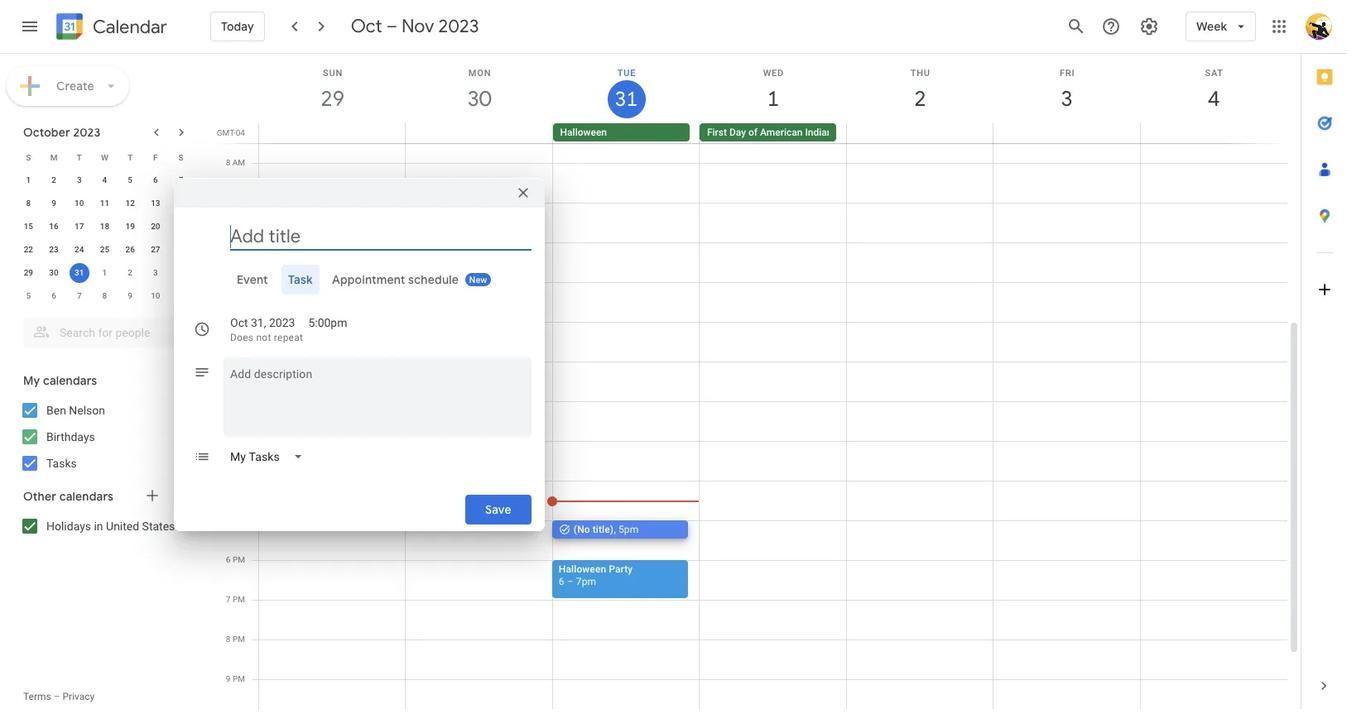 Task type: vqa. For each thing, say whether or not it's contained in the screenshot.


Task type: describe. For each thing, give the bounding box(es) containing it.
0 horizontal spatial 2023
[[73, 125, 101, 140]]

– inside halloween party 6 – 7pm
[[567, 576, 574, 588]]

0 vertical spatial 29
[[320, 85, 343, 113]]

2 inside november 2 element
[[128, 268, 132, 277]]

first
[[707, 127, 727, 138]]

pm for 3 pm
[[233, 436, 245, 445]]

row containing 15
[[16, 215, 194, 238]]

29 link
[[314, 80, 352, 118]]

october 2023
[[23, 125, 101, 140]]

settings menu image
[[1139, 17, 1159, 36]]

tasks
[[46, 457, 77, 470]]

6 up 7 pm on the left bottom of the page
[[226, 556, 231, 565]]

13
[[151, 199, 160, 208]]

not
[[256, 332, 271, 344]]

17
[[75, 222, 84, 231]]

– for nov
[[386, 15, 397, 38]]

am for 11 am
[[232, 277, 245, 286]]

nov
[[402, 15, 434, 38]]

halloween party 6 – 7pm
[[559, 564, 633, 588]]

31,
[[251, 316, 266, 330]]

m
[[50, 153, 57, 162]]

10 am
[[221, 238, 245, 247]]

my
[[23, 373, 40, 388]]

1 horizontal spatial 7
[[179, 176, 183, 185]]

new
[[469, 275, 488, 286]]

privacy
[[63, 691, 95, 703]]

pm for 12 pm
[[233, 317, 245, 326]]

8 up 15
[[26, 199, 31, 208]]

9 for 9 am
[[226, 198, 230, 207]]

ben
[[46, 404, 66, 417]]

pm for 1 pm
[[233, 357, 245, 366]]

other
[[23, 489, 56, 504]]

14 element
[[171, 194, 191, 214]]

9 pm
[[226, 675, 245, 684]]

3 link
[[1048, 80, 1086, 118]]

calendar element
[[53, 10, 167, 46]]

calendars for other calendars
[[59, 489, 113, 504]]

calendar heading
[[89, 15, 167, 38]]

7 pm
[[226, 595, 245, 604]]

create button
[[7, 66, 129, 106]]

6 down f
[[153, 176, 158, 185]]

pm for 6 pm
[[233, 556, 245, 565]]

my calendars button
[[3, 368, 205, 394]]

am for 10 am
[[232, 238, 245, 247]]

wed 1
[[763, 68, 784, 113]]

5 cell from the left
[[1140, 123, 1287, 143]]

19 element
[[120, 217, 140, 237]]

november 6 element
[[44, 286, 64, 306]]

other calendars
[[23, 489, 113, 504]]

today button
[[210, 7, 265, 46]]

1 pm
[[226, 357, 245, 366]]

row group containing 1
[[16, 169, 194, 308]]

states
[[142, 520, 175, 533]]

15 element
[[18, 217, 38, 237]]

24
[[75, 245, 84, 254]]

20
[[151, 222, 160, 231]]

united
[[106, 520, 139, 533]]

tue
[[617, 68, 636, 79]]

holidays in united states
[[46, 520, 175, 533]]

31 link
[[607, 80, 645, 118]]

19
[[125, 222, 135, 231]]

21 element
[[171, 217, 191, 237]]

11 for 11
[[100, 199, 109, 208]]

1 link
[[754, 80, 792, 118]]

12 element
[[120, 194, 140, 214]]

am for 9 am
[[232, 198, 245, 207]]

2 s from the left
[[178, 153, 183, 162]]

12 for 12 pm
[[221, 317, 231, 326]]

november 1 element
[[95, 263, 115, 283]]

7 for the november 7 element
[[77, 291, 82, 301]]

pm for 7 pm
[[233, 595, 245, 604]]

30 inside mon 30
[[467, 85, 490, 113]]

27 element
[[146, 240, 165, 260]]

mon
[[468, 68, 491, 79]]

w
[[101, 153, 108, 162]]

6 inside halloween party 6 – 7pm
[[559, 576, 564, 588]]

1 cell from the left
[[259, 123, 406, 143]]

23 element
[[44, 240, 64, 260]]

thu 2
[[911, 68, 930, 113]]

event button
[[230, 265, 275, 295]]

row containing s
[[16, 146, 194, 169]]

terms – privacy
[[23, 691, 95, 703]]

fri
[[1060, 68, 1075, 79]]

10 for november 10 element
[[151, 291, 160, 301]]

my calendars
[[23, 373, 97, 388]]

3 pm
[[226, 436, 245, 445]]

sat
[[1205, 68, 1224, 79]]

november 2 element
[[120, 263, 140, 283]]

5pm
[[618, 524, 639, 536]]

13 element
[[146, 194, 165, 214]]

does
[[230, 332, 254, 344]]

0 vertical spatial 5
[[128, 176, 132, 185]]

22
[[24, 245, 33, 254]]

2 horizontal spatial 2023
[[438, 15, 479, 38]]

16
[[49, 222, 59, 231]]

november 10 element
[[146, 286, 165, 306]]

terms link
[[23, 691, 51, 703]]

row containing 1
[[16, 169, 194, 192]]

24 element
[[69, 240, 89, 260]]

9 up the 16
[[51, 199, 56, 208]]

calendar
[[93, 15, 167, 38]]

11 for 11 am
[[221, 277, 230, 286]]

30 element
[[44, 263, 64, 283]]

28 element
[[171, 240, 191, 260]]

23
[[49, 245, 59, 254]]

31 cell
[[67, 262, 92, 285]]

task button
[[281, 265, 319, 295]]

5:00pm
[[308, 316, 347, 330]]

31, today element
[[69, 263, 89, 283]]

appointment schedule
[[332, 272, 459, 287]]

row containing 29
[[16, 262, 194, 285]]

gmt-
[[217, 128, 236, 137]]

week
[[1196, 19, 1227, 34]]

terms
[[23, 691, 51, 703]]

30 inside row
[[49, 268, 59, 277]]

9 for 9 pm
[[226, 675, 231, 684]]

holidays
[[46, 520, 91, 533]]

row containing 5
[[16, 285, 194, 308]]

thu
[[911, 68, 930, 79]]

1 horizontal spatial 31
[[614, 86, 637, 113]]

11 element
[[95, 194, 115, 214]]

4 inside row
[[102, 176, 107, 185]]

– for privacy
[[54, 691, 60, 703]]

10 for 10 element
[[75, 199, 84, 208]]

november 4 element
[[171, 263, 191, 283]]

create
[[56, 79, 94, 94]]

first day of american indian heritage month
[[707, 127, 904, 138]]

first day of american indian heritage month button
[[699, 123, 904, 142]]

2 link
[[901, 80, 939, 118]]

Add description text field
[[224, 364, 532, 424]]

1 t from the left
[[77, 153, 82, 162]]

25
[[100, 245, 109, 254]]

other calendars button
[[3, 484, 205, 510]]



Task type: locate. For each thing, give the bounding box(es) containing it.
1 vertical spatial 29
[[24, 268, 33, 277]]

november 5 element
[[18, 286, 38, 306]]

,
[[614, 524, 616, 536]]

tue 31
[[614, 68, 637, 113]]

9 up 10 am
[[226, 198, 230, 207]]

04
[[236, 128, 245, 137]]

main drawer image
[[20, 17, 40, 36]]

am
[[232, 158, 245, 167], [232, 198, 245, 207], [232, 238, 245, 247], [232, 277, 245, 286]]

month
[[875, 127, 904, 138]]

day
[[729, 127, 746, 138]]

10
[[75, 199, 84, 208], [221, 238, 230, 247], [151, 291, 160, 301]]

oct 31, 2023
[[230, 316, 295, 330]]

18
[[100, 222, 109, 231]]

row
[[252, 123, 1301, 143], [16, 146, 194, 169], [16, 169, 194, 192], [16, 192, 194, 215], [16, 215, 194, 238], [16, 238, 194, 262], [16, 262, 194, 285], [16, 285, 194, 308]]

0 vertical spatial 2023
[[438, 15, 479, 38]]

8
[[226, 158, 230, 167], [26, 199, 31, 208], [102, 291, 107, 301], [226, 635, 231, 644]]

1
[[766, 85, 778, 113], [26, 176, 31, 185], [102, 268, 107, 277], [226, 357, 231, 366]]

4 am from the top
[[232, 277, 245, 286]]

tab list
[[1301, 54, 1347, 663], [187, 265, 532, 295]]

pm
[[233, 317, 245, 326], [233, 357, 245, 366], [233, 436, 245, 445], [233, 556, 245, 565], [233, 595, 245, 604], [233, 635, 245, 644], [233, 675, 245, 684]]

am down 8 am at the left of page
[[232, 198, 245, 207]]

5 down 29 element
[[26, 291, 31, 301]]

2 down m
[[51, 176, 56, 185]]

1 horizontal spatial oct
[[351, 15, 382, 38]]

today
[[221, 19, 254, 34]]

10 down "november 3" element
[[151, 291, 160, 301]]

2 am from the top
[[232, 198, 245, 207]]

0 horizontal spatial 12
[[125, 199, 135, 208]]

november 8 element
[[95, 286, 115, 306]]

row containing 22
[[16, 238, 194, 262]]

fri 3
[[1060, 68, 1075, 113]]

6 pm from the top
[[233, 635, 245, 644]]

1 horizontal spatial 10
[[151, 291, 160, 301]]

0 vertical spatial 2
[[913, 85, 925, 113]]

2 cell from the left
[[406, 123, 553, 143]]

5
[[128, 176, 132, 185], [26, 291, 31, 301]]

8 down november 1 'element'
[[102, 291, 107, 301]]

pm up 7 pm on the left bottom of the page
[[233, 556, 245, 565]]

7 for 7 pm
[[226, 595, 231, 604]]

1 vertical spatial 30
[[49, 268, 59, 277]]

november 7 element
[[69, 286, 89, 306]]

1 vertical spatial 12
[[221, 317, 231, 326]]

halloween for halloween
[[560, 127, 607, 138]]

1 vertical spatial –
[[567, 576, 574, 588]]

sun 29
[[320, 68, 343, 113]]

31 down 24 element
[[75, 268, 84, 277]]

nelson
[[69, 404, 105, 417]]

0 vertical spatial calendars
[[43, 373, 97, 388]]

halloween
[[560, 127, 607, 138], [559, 564, 606, 575]]

0 vertical spatial 7
[[179, 176, 183, 185]]

indian
[[805, 127, 832, 138]]

cell
[[259, 123, 406, 143], [406, 123, 553, 143], [846, 123, 993, 143], [993, 123, 1140, 143], [1140, 123, 1287, 143]]

12 up does
[[221, 317, 231, 326]]

2 vertical spatial –
[[54, 691, 60, 703]]

1 vertical spatial 11
[[221, 277, 230, 286]]

november 9 element
[[120, 286, 140, 306]]

am up 12 pm
[[232, 277, 245, 286]]

4 pm from the top
[[233, 556, 245, 565]]

in
[[94, 520, 103, 533]]

– left 'nov'
[[386, 15, 397, 38]]

heritage
[[835, 127, 873, 138]]

calendars up ben nelson
[[43, 373, 97, 388]]

2 horizontal spatial 10
[[221, 238, 230, 247]]

11 inside row
[[100, 199, 109, 208]]

halloween button
[[553, 123, 690, 142]]

oct left 'nov'
[[351, 15, 382, 38]]

10 for 10 am
[[221, 238, 230, 247]]

10 element
[[69, 194, 89, 214]]

oct
[[351, 15, 382, 38], [230, 316, 248, 330]]

cell down 4 link
[[1140, 123, 1287, 143]]

12 inside row
[[125, 199, 135, 208]]

1 horizontal spatial 4
[[1207, 85, 1219, 113]]

2
[[913, 85, 925, 113], [51, 176, 56, 185], [128, 268, 132, 277]]

of
[[748, 127, 758, 138]]

am down 9 am
[[232, 238, 245, 247]]

2 horizontal spatial 2
[[913, 85, 925, 113]]

row containing 8
[[16, 192, 194, 215]]

30
[[467, 85, 490, 113], [49, 268, 59, 277]]

– right the terms link
[[54, 691, 60, 703]]

14
[[176, 199, 186, 208]]

1 vertical spatial calendars
[[59, 489, 113, 504]]

22 element
[[18, 240, 38, 260]]

1 vertical spatial 2023
[[73, 125, 101, 140]]

25 element
[[95, 240, 115, 260]]

american
[[760, 127, 803, 138]]

event
[[237, 272, 268, 287]]

1 up 15
[[26, 176, 31, 185]]

3 inside "fri 3"
[[1060, 85, 1072, 113]]

row group
[[16, 169, 194, 308]]

1 down does
[[226, 357, 231, 366]]

1 horizontal spatial –
[[386, 15, 397, 38]]

2 down 26 element
[[128, 268, 132, 277]]

8 down 7 pm on the left bottom of the page
[[226, 635, 231, 644]]

1 horizontal spatial 2023
[[269, 316, 295, 330]]

8 for 8 am
[[226, 158, 230, 167]]

0 horizontal spatial oct
[[230, 316, 248, 330]]

None field
[[224, 442, 316, 472]]

None search field
[[0, 311, 205, 348]]

0 horizontal spatial 29
[[24, 268, 33, 277]]

20 element
[[146, 217, 165, 237]]

0 vertical spatial oct
[[351, 15, 382, 38]]

1 s from the left
[[26, 153, 31, 162]]

12 for 12
[[125, 199, 135, 208]]

week button
[[1186, 7, 1256, 46]]

8 for 8 pm
[[226, 635, 231, 644]]

grid
[[212, 54, 1301, 710]]

1 vertical spatial 2
[[51, 176, 56, 185]]

2 vertical spatial 2
[[128, 268, 132, 277]]

1 horizontal spatial 29
[[320, 85, 343, 113]]

3 cell from the left
[[846, 123, 993, 143]]

row containing halloween
[[252, 123, 1301, 143]]

0 vertical spatial 30
[[467, 85, 490, 113]]

4 inside sat 4
[[1207, 85, 1219, 113]]

7 down 6 pm
[[226, 595, 231, 604]]

0 horizontal spatial 4
[[102, 176, 107, 185]]

8 down gmt-
[[226, 158, 230, 167]]

0 horizontal spatial tab list
[[187, 265, 532, 295]]

30 link
[[460, 80, 499, 118]]

5 inside 'element'
[[26, 291, 31, 301]]

0 vertical spatial –
[[386, 15, 397, 38]]

1 inside wed 1
[[766, 85, 778, 113]]

1 horizontal spatial 5
[[128, 176, 132, 185]]

1 vertical spatial halloween
[[559, 564, 606, 575]]

new element
[[465, 273, 492, 286]]

privacy link
[[63, 691, 95, 703]]

0 horizontal spatial 30
[[49, 268, 59, 277]]

(no
[[574, 524, 590, 536]]

3
[[1060, 85, 1072, 113], [77, 176, 82, 185], [153, 268, 158, 277], [226, 436, 231, 445]]

s left m
[[26, 153, 31, 162]]

16 element
[[44, 217, 64, 237]]

26 element
[[120, 240, 140, 260]]

0 horizontal spatial 10
[[75, 199, 84, 208]]

2 inside thu 2
[[913, 85, 925, 113]]

cell down 29 link
[[259, 123, 406, 143]]

2023 right 'nov'
[[438, 15, 479, 38]]

29 element
[[18, 263, 38, 283]]

gmt-04
[[217, 128, 245, 137]]

4
[[1207, 85, 1219, 113], [102, 176, 107, 185]]

1 horizontal spatial tab list
[[1301, 54, 1347, 663]]

5 pm from the top
[[233, 595, 245, 604]]

2023
[[438, 15, 479, 38], [73, 125, 101, 140], [269, 316, 295, 330]]

schedule
[[409, 272, 459, 287]]

17 element
[[69, 217, 89, 237]]

1 vertical spatial 10
[[221, 238, 230, 247]]

1 am from the top
[[232, 158, 245, 167]]

1 horizontal spatial t
[[128, 153, 133, 162]]

4 down w
[[102, 176, 107, 185]]

3 up 10 element
[[77, 176, 82, 185]]

7 up 14
[[179, 176, 183, 185]]

s right f
[[178, 153, 183, 162]]

29 inside row
[[24, 268, 33, 277]]

1 inside 'element'
[[102, 268, 107, 277]]

9
[[226, 198, 230, 207], [51, 199, 56, 208], [128, 291, 132, 301], [226, 675, 231, 684]]

pm for 8 pm
[[233, 635, 245, 644]]

3 down 27 element
[[153, 268, 158, 277]]

3 down 1 pm
[[226, 436, 231, 445]]

birthdays
[[46, 431, 95, 444]]

8 for november 8 element
[[102, 291, 107, 301]]

appointment
[[332, 272, 406, 287]]

7pm
[[576, 576, 596, 588]]

10 up 17
[[75, 199, 84, 208]]

october
[[23, 125, 70, 140]]

sun
[[323, 68, 343, 79]]

oct up does
[[230, 316, 248, 330]]

1 down 25 element
[[102, 268, 107, 277]]

7 inside the november 7 element
[[77, 291, 82, 301]]

pm down does
[[233, 357, 245, 366]]

does not repeat
[[230, 332, 303, 344]]

pm down 7 pm on the left bottom of the page
[[233, 635, 245, 644]]

11 up 18
[[100, 199, 109, 208]]

pm down 8 pm
[[233, 675, 245, 684]]

0 horizontal spatial 11
[[100, 199, 109, 208]]

2 vertical spatial 2023
[[269, 316, 295, 330]]

4 link
[[1195, 80, 1233, 118]]

0 vertical spatial halloween
[[560, 127, 607, 138]]

3 down fri
[[1060, 85, 1072, 113]]

0 vertical spatial 11
[[100, 199, 109, 208]]

2 down thu
[[913, 85, 925, 113]]

31 down "tue" at the top of the page
[[614, 86, 637, 113]]

1 down wed
[[766, 85, 778, 113]]

grid containing 29
[[212, 54, 1301, 710]]

party
[[609, 564, 633, 575]]

november 3 element
[[146, 263, 165, 283]]

am for 8 am
[[232, 158, 245, 167]]

am down the 04
[[232, 158, 245, 167]]

1 vertical spatial 31
[[75, 268, 84, 277]]

4 cell from the left
[[993, 123, 1140, 143]]

11
[[100, 199, 109, 208], [221, 277, 230, 286]]

oct – nov 2023
[[351, 15, 479, 38]]

2 vertical spatial 7
[[226, 595, 231, 604]]

15
[[24, 222, 33, 231]]

calendars up in
[[59, 489, 113, 504]]

1 horizontal spatial s
[[178, 153, 183, 162]]

1 pm from the top
[[233, 317, 245, 326]]

0 vertical spatial 4
[[1207, 85, 1219, 113]]

0 horizontal spatial 5
[[26, 291, 31, 301]]

2023 up repeat
[[269, 316, 295, 330]]

halloween inside 'button'
[[560, 127, 607, 138]]

1 horizontal spatial 11
[[221, 277, 230, 286]]

task
[[288, 272, 312, 287]]

4 down sat
[[1207, 85, 1219, 113]]

9 for november 9 element
[[128, 291, 132, 301]]

12 up 19
[[125, 199, 135, 208]]

ben nelson
[[46, 404, 105, 417]]

oct for oct 31, 2023
[[230, 316, 248, 330]]

Add title text field
[[230, 224, 532, 249]]

1 horizontal spatial 12
[[221, 317, 231, 326]]

0 horizontal spatial 2
[[51, 176, 56, 185]]

1 horizontal spatial 2
[[128, 268, 132, 277]]

0 horizontal spatial 31
[[75, 268, 84, 277]]

november 11 element
[[171, 286, 191, 306]]

2 vertical spatial 10
[[151, 291, 160, 301]]

27
[[151, 245, 160, 254]]

9 down 8 pm
[[226, 675, 231, 684]]

repeat
[[274, 332, 303, 344]]

11 left event
[[221, 277, 230, 286]]

cell down 2 link
[[846, 123, 993, 143]]

my calendars list
[[3, 397, 205, 477]]

2 horizontal spatial –
[[567, 576, 574, 588]]

sat 4
[[1205, 68, 1224, 113]]

pm up does
[[233, 317, 245, 326]]

2 horizontal spatial 7
[[226, 595, 231, 604]]

halloween inside halloween party 6 – 7pm
[[559, 564, 606, 575]]

– left "7pm"
[[567, 576, 574, 588]]

1 vertical spatial oct
[[230, 316, 248, 330]]

6
[[153, 176, 158, 185], [51, 291, 56, 301], [226, 556, 231, 565], [559, 576, 564, 588]]

1 vertical spatial 4
[[102, 176, 107, 185]]

30 down '23' element
[[49, 268, 59, 277]]

0 vertical spatial 31
[[614, 86, 637, 113]]

18 element
[[95, 217, 115, 237]]

0 vertical spatial 12
[[125, 199, 135, 208]]

0 horizontal spatial 7
[[77, 291, 82, 301]]

1 horizontal spatial 30
[[467, 85, 490, 113]]

t left f
[[128, 153, 133, 162]]

6 left "7pm"
[[559, 576, 564, 588]]

1 vertical spatial 5
[[26, 291, 31, 301]]

2 t from the left
[[128, 153, 133, 162]]

pm down 1 pm
[[233, 436, 245, 445]]

october 2023 grid
[[16, 146, 194, 308]]

3 pm from the top
[[233, 436, 245, 445]]

pm for 9 pm
[[233, 675, 245, 684]]

oct for oct – nov 2023
[[351, 15, 382, 38]]

t left w
[[77, 153, 82, 162]]

3 am from the top
[[232, 238, 245, 247]]

9 down november 2 element
[[128, 291, 132, 301]]

f
[[153, 153, 158, 162]]

26
[[125, 245, 135, 254]]

6 down 30 element
[[51, 291, 56, 301]]

halloween for halloween party 6 – 7pm
[[559, 564, 606, 575]]

12 pm
[[221, 317, 245, 326]]

7 down 31, today element
[[77, 291, 82, 301]]

1 vertical spatial 7
[[77, 291, 82, 301]]

2023 right october
[[73, 125, 101, 140]]

31
[[614, 86, 637, 113], [75, 268, 84, 277]]

pm down 6 pm
[[233, 595, 245, 604]]

5 up the "12" element
[[128, 176, 132, 185]]

0 horizontal spatial –
[[54, 691, 60, 703]]

2 pm from the top
[[233, 357, 245, 366]]

add other calendars image
[[144, 488, 161, 504]]

31 inside cell
[[75, 268, 84, 277]]

9 am
[[226, 198, 245, 207]]

10 up the '11 am'
[[221, 238, 230, 247]]

calendars for my calendars
[[43, 373, 97, 388]]

0 horizontal spatial s
[[26, 153, 31, 162]]

0 vertical spatial 10
[[75, 199, 84, 208]]

Search for people text field
[[33, 318, 179, 348]]

29 down sun
[[320, 85, 343, 113]]

8 pm
[[226, 635, 245, 644]]

calendars
[[43, 373, 97, 388], [59, 489, 113, 504]]

30 down mon
[[467, 85, 490, 113]]

7 pm from the top
[[233, 675, 245, 684]]

cell down "30" link
[[406, 123, 553, 143]]

title)
[[593, 524, 614, 536]]

cell down 3 link
[[993, 123, 1140, 143]]

0 horizontal spatial t
[[77, 153, 82, 162]]

29 down 22 'element'
[[24, 268, 33, 277]]

tab list containing event
[[187, 265, 532, 295]]



